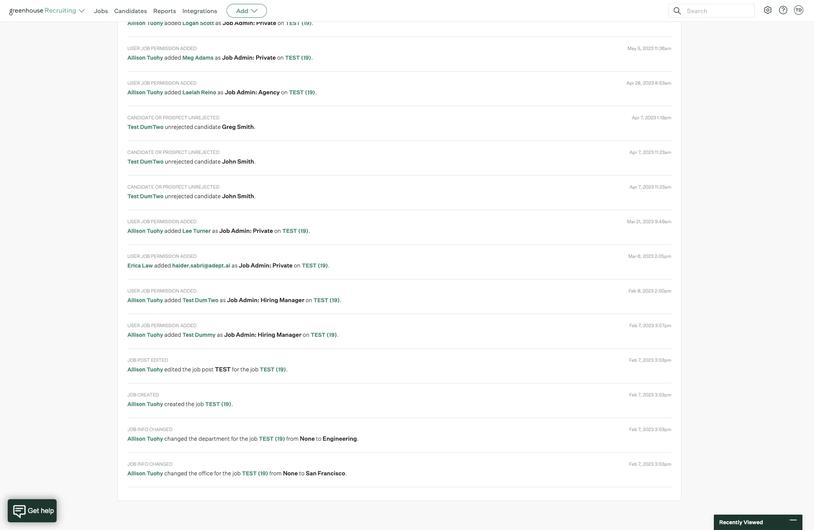 Task type: describe. For each thing, give the bounding box(es) containing it.
user for scott
[[127, 11, 140, 16]]

info for changed the department for the job
[[138, 427, 148, 433]]

viewed
[[744, 520, 763, 526]]

turner
[[193, 228, 211, 234]]

engineering
[[323, 436, 357, 443]]

3 candidate from the top
[[194, 193, 221, 200]]

1 candidate or prospect unrejected from the top
[[127, 115, 220, 121]]

added for dummy
[[180, 323, 197, 329]]

admin: for mar 21, 2023 9:49am allison tuohy added lee turner as job admin: private on test (19) .
[[231, 227, 252, 235]]

user for dummy
[[127, 323, 140, 329]]

. inside feb 7, 2023 3:57pm allison tuohy added test dummy as job admin: hiring manager on test (19) .
[[337, 332, 339, 339]]

1 11:23am from the top
[[655, 149, 672, 155]]

admin: inside mar 6, 2023 2:05pm erica law added haider.sabri@adept.ai as job admin: private on test (19) .
[[251, 262, 271, 269]]

info for changed the office for the job
[[138, 462, 148, 467]]

candidates
[[114, 7, 147, 15]]

user for adams
[[127, 45, 140, 51]]

haider.sabri@adept.ai
[[172, 263, 230, 269]]

allison tuohy link for feb 7, 2023 3:53pm allison tuohy created the job test (19) .
[[127, 401, 163, 408]]

as for may 5, 2023 11:36am allison tuohy added meg adams as job admin: private on test (19) .
[[215, 54, 221, 61]]

reports
[[153, 7, 176, 15]]

private for mar 21, 2023 9:49am allison tuohy added lee turner as job admin: private on test (19) .
[[253, 227, 273, 235]]

5,
[[638, 45, 642, 51]]

2023 inside apr 7, 2023 1:19pm test dumtwo unrejected candidate greg smith .
[[645, 115, 656, 121]]

test inside feb 7, 2023 3:57pm allison tuohy added test dummy as job admin: hiring manager on test (19) .
[[182, 332, 194, 338]]

test inside "may 5, 2023 11:36am allison tuohy added meg adams as job admin: private on test (19) ."
[[285, 54, 300, 61]]

for for office
[[214, 470, 221, 478]]

job info changed for changed the department for the job
[[127, 427, 172, 433]]

feb for feb 7, 2023 3:53pm allison tuohy changed the department for the job test (19) from none to engineering .
[[630, 427, 637, 433]]

allison tuohy link for feb 8, 2023 2:50pm allison tuohy added test dumtwo as job admin: hiring manager on test (19) .
[[127, 297, 163, 304]]

9:41am
[[656, 11, 672, 16]]

test inside apr 28, 2023 8:53am allison tuohy added laelah reino as job admin: agency on test (19) .
[[289, 89, 304, 96]]

7, inside feb 7, 2023 3:53pm allison tuohy created the job test (19) .
[[638, 392, 642, 398]]

1 or from the top
[[155, 115, 162, 121]]

added for adams
[[180, 45, 197, 51]]

2 candidate or prospect unrejected from the top
[[127, 149, 220, 155]]

added for scott
[[180, 11, 197, 16]]

7, inside feb 7, 2023 3:53pm allison tuohy edited the job post test for the job test (19) .
[[638, 358, 642, 363]]

15,
[[638, 11, 643, 16]]

on inside apr 28, 2023 8:53am allison tuohy added laelah reino as job admin: agency on test (19) .
[[281, 89, 288, 96]]

(19) inside feb 8, 2023 2:50pm allison tuohy added test dumtwo as job admin: hiring manager on test (19) .
[[330, 297, 340, 304]]

edited
[[151, 358, 168, 363]]

7, inside 'feb 7, 2023 3:53pm allison tuohy changed the department for the job test (19) from none to engineering .'
[[638, 427, 642, 433]]

test inside 'feb 7, 2023 3:53pm allison tuohy changed the department for the job test (19) from none to engineering .'
[[259, 436, 274, 443]]

test inside the mar 21, 2023 9:49am allison tuohy added lee turner as job admin: private on test (19) .
[[282, 228, 297, 234]]

to for san
[[299, 470, 305, 478]]

user job permission added for turner
[[127, 219, 197, 225]]

8:53am
[[655, 80, 672, 86]]

user for turner
[[127, 219, 140, 225]]

job for feb 7, 2023 3:57pm allison tuohy added test dummy as job admin: hiring manager on test (19) .
[[224, 332, 235, 339]]

test inside feb 7, 2023 3:53pm allison tuohy changed the office for the job test (19) from none to san francisco .
[[242, 471, 257, 477]]

test dummy link
[[182, 332, 216, 338]]

28,
[[635, 80, 642, 86]]

(19) inside may 15, 2023 9:41am allison tuohy added logan scott as job admin: private on test (19) .
[[302, 20, 312, 26]]

on inside may 15, 2023 9:41am allison tuohy added logan scott as job admin: private on test (19) .
[[278, 19, 284, 27]]

tuohy for feb 8, 2023 2:50pm allison tuohy added test dumtwo as job admin: hiring manager on test (19) .
[[147, 297, 163, 304]]

(19) inside feb 7, 2023 3:57pm allison tuohy added test dummy as job admin: hiring manager on test (19) .
[[327, 332, 337, 338]]

(19) inside feb 7, 2023 3:53pm allison tuohy changed the office for the job test (19) from none to san francisco .
[[258, 471, 268, 477]]

hiring for feb 7, 2023 3:57pm allison tuohy added test dummy as job admin: hiring manager on test (19) .
[[258, 332, 275, 339]]

feb for feb 8, 2023 2:50pm allison tuohy added test dumtwo as job admin: hiring manager on test (19) .
[[629, 288, 637, 294]]

as for apr 28, 2023 8:53am allison tuohy added laelah reino as job admin: agency on test (19) .
[[218, 89, 224, 96]]

7, inside feb 7, 2023 3:53pm allison tuohy changed the office for the job test (19) from none to san francisco .
[[638, 462, 642, 467]]

test inside mar 6, 2023 2:05pm erica law added haider.sabri@adept.ai as job admin: private on test (19) .
[[302, 263, 317, 269]]

candidate inside apr 7, 2023 1:19pm test dumtwo unrejected candidate greg smith .
[[194, 123, 221, 131]]

2 prospect from the top
[[163, 149, 187, 155]]

private for may 15, 2023 9:41am allison tuohy added logan scott as job admin: private on test (19) .
[[256, 19, 276, 27]]

laelah
[[182, 89, 200, 96]]

as inside mar 6, 2023 2:05pm erica law added haider.sabri@adept.ai as job admin: private on test (19) .
[[232, 262, 238, 269]]

allison tuohy link for may 15, 2023 9:41am allison tuohy added logan scott as job admin: private on test (19) .
[[127, 20, 163, 26]]

adams
[[195, 54, 214, 61]]

td
[[796, 7, 802, 13]]

smith inside apr 7, 2023 1:19pm test dumtwo unrejected candidate greg smith .
[[237, 123, 254, 131]]

added for dummy
[[164, 332, 181, 339]]

the right post
[[241, 366, 249, 374]]

(19) inside 'feb 7, 2023 3:53pm allison tuohy changed the department for the job test (19) from none to engineering .'
[[275, 436, 285, 443]]

mar 21, 2023 9:49am allison tuohy added lee turner as job admin: private on test (19) .
[[127, 219, 672, 235]]

on inside feb 7, 2023 3:57pm allison tuohy added test dummy as job admin: hiring manager on test (19) .
[[303, 332, 310, 339]]

2 candidate from the top
[[127, 149, 154, 155]]

permission for scott
[[151, 11, 179, 16]]

allison tuohy link for feb 7, 2023 3:53pm allison tuohy changed the department for the job test (19) from none to engineering .
[[127, 436, 163, 443]]

feb 7, 2023 3:53pm allison tuohy changed the office for the job test (19) from none to san francisco .
[[127, 462, 672, 478]]

greg
[[222, 123, 236, 131]]

job info changed for changed the office for the job
[[127, 462, 172, 467]]

edited
[[164, 366, 181, 374]]

2 11:23am from the top
[[655, 184, 672, 190]]

allison tuohy link for apr 28, 2023 8:53am allison tuohy added laelah reino as job admin: agency on test (19) .
[[127, 89, 163, 96]]

office
[[199, 470, 213, 478]]

the inside feb 7, 2023 3:53pm allison tuohy created the job test (19) .
[[186, 401, 194, 408]]

laelah reino link
[[182, 89, 216, 96]]

3:53pm for edited the job post
[[655, 358, 672, 363]]

tuohy for feb 7, 2023 3:53pm allison tuohy changed the department for the job test (19) from none to engineering .
[[147, 436, 163, 443]]

(19) inside the mar 21, 2023 9:49am allison tuohy added lee turner as job admin: private on test (19) .
[[298, 228, 309, 234]]

allison for feb 7, 2023 3:53pm allison tuohy edited the job post test for the job test (19) .
[[127, 367, 146, 373]]

may 15, 2023 9:41am allison tuohy added logan scott as job admin: private on test (19) .
[[127, 11, 672, 27]]

permission for turner
[[151, 219, 179, 225]]

feb for feb 7, 2023 3:53pm allison tuohy edited the job post test for the job test (19) .
[[630, 358, 637, 363]]

allison tuohy link for feb 7, 2023 3:57pm allison tuohy added test dummy as job admin: hiring manager on test (19) .
[[127, 332, 163, 338]]

add button
[[227, 4, 267, 18]]

permission for reino
[[151, 80, 179, 86]]

may for may 15, 2023 9:41am allison tuohy added logan scott as job admin: private on test (19) .
[[628, 11, 637, 16]]

may for may 5, 2023 11:36am allison tuohy added meg adams as job admin: private on test (19) .
[[628, 45, 637, 51]]

allison tuohy link for may 5, 2023 11:36am allison tuohy added meg adams as job admin: private on test (19) .
[[127, 54, 163, 61]]

allison tuohy link for feb 7, 2023 3:53pm allison tuohy edited the job post test for the job test (19) .
[[127, 367, 163, 373]]

added for scott
[[164, 19, 181, 27]]

. inside feb 7, 2023 3:53pm allison tuohy edited the job post test for the job test (19) .
[[286, 366, 288, 374]]

td button
[[793, 4, 805, 16]]

job inside 'feb 7, 2023 3:53pm allison tuohy changed the department for the job test (19) from none to engineering .'
[[249, 436, 258, 443]]

feb 7, 2023 3:53pm allison tuohy changed the department for the job test (19) from none to engineering .
[[127, 427, 672, 443]]

test inside feb 7, 2023 3:53pm allison tuohy created the job test (19) .
[[205, 401, 220, 408]]

2023 for 'allison tuohy' link corresponding to apr 28, 2023 8:53am allison tuohy added laelah reino as job admin: agency on test (19) .
[[643, 80, 654, 86]]

. inside feb 7, 2023 3:53pm allison tuohy changed the office for the job test (19) from none to san francisco .
[[345, 470, 347, 478]]

feb for feb 7, 2023 3:57pm allison tuohy added test dummy as job admin: hiring manager on test (19) .
[[630, 323, 638, 329]]

permission for adams
[[151, 45, 179, 51]]

feb for feb 7, 2023 3:53pm allison tuohy created the job test (19) .
[[630, 392, 637, 398]]

unrejected inside apr 7, 2023 1:19pm test dumtwo unrejected candidate greg smith .
[[165, 123, 193, 131]]

job inside feb 7, 2023 3:53pm allison tuohy created the job test (19) .
[[196, 401, 204, 408]]

meg
[[182, 54, 194, 61]]

changed for changed the department for the job
[[149, 427, 172, 433]]

integrations link
[[182, 7, 217, 15]]

2 unrejected from the top
[[189, 149, 220, 155]]

. inside apr 28, 2023 8:53am allison tuohy added laelah reino as job admin: agency on test (19) .
[[315, 89, 317, 96]]

meg adams link
[[182, 54, 214, 61]]

2023 for 'allison tuohy' link corresponding to feb 7, 2023 3:53pm allison tuohy changed the department for the job test (19) from none to engineering .
[[643, 427, 654, 433]]

allison for feb 7, 2023 3:53pm allison tuohy created the job test (19) .
[[127, 401, 146, 408]]

feb for feb 7, 2023 3:53pm allison tuohy changed the office for the job test (19) from none to san francisco .
[[630, 462, 637, 467]]

permission for dummy
[[151, 323, 179, 329]]

2023 for 'allison tuohy' link for feb 8, 2023 2:50pm allison tuohy added test dumtwo as job admin: hiring manager on test (19) .
[[643, 288, 654, 294]]

. inside "may 5, 2023 11:36am allison tuohy added meg adams as job admin: private on test (19) ."
[[311, 54, 313, 61]]

added for turner
[[180, 219, 197, 225]]

job for may 15, 2023 9:41am allison tuohy added logan scott as job admin: private on test (19) .
[[223, 19, 233, 27]]

job for feb 8, 2023 2:50pm allison tuohy added test dumtwo as job admin: hiring manager on test (19) .
[[227, 297, 238, 304]]

. inside feb 8, 2023 2:50pm allison tuohy added test dumtwo as job admin: hiring manager on test (19) .
[[340, 297, 342, 304]]

may 5, 2023 11:36am allison tuohy added meg adams as job admin: private on test (19) .
[[127, 45, 672, 61]]

8,
[[638, 288, 642, 294]]

dummy
[[195, 332, 216, 338]]

2023 for 'allison tuohy' link associated with feb 7, 2023 3:53pm allison tuohy changed the office for the job test (19) from none to san francisco .
[[643, 462, 654, 467]]

Search text field
[[685, 5, 748, 16]]

permission for dumtwo
[[151, 288, 179, 294]]

added for as
[[180, 253, 197, 259]]

(19) inside feb 7, 2023 3:53pm allison tuohy created the job test (19) .
[[221, 401, 231, 408]]

candidates link
[[114, 7, 147, 15]]

(19) inside mar 6, 2023 2:05pm erica law added haider.sabri@adept.ai as job admin: private on test (19) .
[[318, 263, 328, 269]]

3 unrejected from the top
[[189, 184, 220, 190]]

7, inside feb 7, 2023 3:57pm allison tuohy added test dummy as job admin: hiring manager on test (19) .
[[639, 323, 642, 329]]

integrations
[[182, 7, 217, 15]]

2:05pm
[[655, 253, 672, 259]]

allison tuohy link for mar 21, 2023 9:49am allison tuohy added lee turner as job admin: private on test (19) .
[[127, 228, 163, 234]]

added for dumtwo
[[164, 297, 181, 304]]

1 unrejected from the top
[[189, 115, 220, 121]]

feb 7, 2023 3:53pm allison tuohy edited the job post test for the job test (19) .
[[127, 358, 672, 374]]

test inside feb 8, 2023 2:50pm allison tuohy added test dumtwo as job admin: hiring manager on test (19) .
[[182, 297, 194, 304]]

from for san francisco
[[270, 470, 282, 478]]

allison for feb 8, 2023 2:50pm allison tuohy added test dumtwo as job admin: hiring manager on test (19) .
[[127, 297, 146, 304]]

recently viewed
[[720, 520, 763, 526]]

as for feb 8, 2023 2:50pm allison tuohy added test dumtwo as job admin: hiring manager on test (19) .
[[220, 297, 226, 304]]

test inside may 15, 2023 9:41am allison tuohy added logan scott as job admin: private on test (19) .
[[286, 20, 300, 26]]

allison for feb 7, 2023 3:53pm allison tuohy changed the office for the job test (19) from none to san francisco .
[[127, 471, 146, 477]]

apr 28, 2023 8:53am allison tuohy added laelah reino as job admin: agency on test (19) .
[[127, 80, 672, 96]]

erica law link
[[127, 263, 153, 269]]

law
[[142, 263, 153, 269]]

on inside feb 8, 2023 2:50pm allison tuohy added test dumtwo as job admin: hiring manager on test (19) .
[[306, 297, 312, 304]]

. inside mar 6, 2023 2:05pm erica law added haider.sabri@adept.ai as job admin: private on test (19) .
[[328, 262, 330, 269]]

reports link
[[153, 7, 176, 15]]

2 john from the top
[[222, 193, 236, 200]]

. inside apr 7, 2023 1:19pm test dumtwo unrejected candidate greg smith .
[[254, 123, 256, 131]]

jobs link
[[94, 7, 108, 15]]

user for as
[[127, 253, 140, 259]]

the left office
[[189, 470, 197, 478]]

lee turner link
[[182, 228, 211, 234]]

post
[[202, 366, 214, 374]]

job created
[[127, 392, 159, 398]]

post
[[138, 358, 150, 363]]

as for may 15, 2023 9:41am allison tuohy added logan scott as job admin: private on test (19) .
[[215, 19, 221, 27]]

1 vertical spatial smith
[[237, 158, 254, 165]]

2:50pm
[[655, 288, 672, 294]]

7, inside apr 7, 2023 1:19pm test dumtwo unrejected candidate greg smith .
[[641, 115, 644, 121]]

user job permission added for dummy
[[127, 323, 197, 329]]

(19) inside feb 7, 2023 3:53pm allison tuohy edited the job post test for the job test (19) .
[[276, 367, 286, 373]]

the right department
[[240, 436, 248, 443]]

job post edited
[[127, 358, 168, 363]]

apr inside apr 28, 2023 8:53am allison tuohy added laelah reino as job admin: agency on test (19) .
[[627, 80, 634, 86]]

the right edited on the bottom
[[183, 366, 191, 374]]

manager for feb 7, 2023 3:57pm allison tuohy added test dummy as job admin: hiring manager on test (19) .
[[277, 332, 302, 339]]



Task type: vqa. For each thing, say whether or not it's contained in the screenshot.
Share
no



Task type: locate. For each thing, give the bounding box(es) containing it.
2 user from the top
[[127, 45, 140, 51]]

2023 for 'allison tuohy' link associated with feb 7, 2023 3:53pm allison tuohy created the job test (19) .
[[643, 392, 654, 398]]

dumtwo inside apr 7, 2023 1:19pm test dumtwo unrejected candidate greg smith .
[[140, 124, 164, 130]]

configure image
[[764, 5, 773, 15]]

permission for as
[[151, 253, 179, 259]]

9 tuohy from the top
[[147, 436, 163, 443]]

to
[[316, 436, 322, 443], [299, 470, 305, 478]]

feb 7, 2023 3:53pm allison tuohy created the job test (19) .
[[127, 392, 672, 408]]

apr 7, 2023 1:19pm test dumtwo unrejected candidate greg smith .
[[127, 115, 672, 131]]

tuohy inside feb 7, 2023 3:53pm allison tuohy edited the job post test for the job test (19) .
[[147, 367, 163, 373]]

job info changed
[[127, 427, 172, 433], [127, 462, 172, 467]]

mar left 6,
[[629, 253, 637, 259]]

added inside feb 7, 2023 3:57pm allison tuohy added test dummy as job admin: hiring manager on test (19) .
[[164, 332, 181, 339]]

hiring
[[261, 297, 278, 304], [258, 332, 275, 339]]

john
[[222, 158, 236, 165], [222, 193, 236, 200]]

to left san
[[299, 470, 305, 478]]

from inside 'feb 7, 2023 3:53pm allison tuohy changed the department for the job test (19) from none to engineering .'
[[286, 436, 299, 443]]

mar 6, 2023 2:05pm erica law added haider.sabri@adept.ai as job admin: private on test (19) .
[[127, 253, 672, 269]]

(19) inside apr 28, 2023 8:53am allison tuohy added laelah reino as job admin: agency on test (19) .
[[305, 89, 315, 96]]

tuohy inside apr 28, 2023 8:53am allison tuohy added laelah reino as job admin: agency on test (19) .
[[147, 89, 163, 96]]

1 vertical spatial to
[[299, 470, 305, 478]]

3:53pm inside feb 7, 2023 3:53pm allison tuohy changed the office for the job test (19) from none to san francisco .
[[655, 462, 672, 467]]

as inside the mar 21, 2023 9:49am allison tuohy added lee turner as job admin: private on test (19) .
[[212, 227, 218, 235]]

3:53pm for changed the department for the job
[[655, 427, 672, 433]]

1 tuohy from the top
[[147, 20, 163, 26]]

for right office
[[214, 470, 221, 478]]

8 allison from the top
[[127, 401, 146, 408]]

allison inside the mar 21, 2023 9:49am allison tuohy added lee turner as job admin: private on test (19) .
[[127, 228, 146, 234]]

2 allison from the top
[[127, 54, 146, 61]]

0 vertical spatial candidate or prospect unrejected
[[127, 115, 220, 121]]

2 vertical spatial prospect
[[163, 184, 187, 190]]

2023 for 'allison tuohy' link related to may 15, 2023 9:41am allison tuohy added logan scott as job admin: private on test (19) .
[[644, 11, 655, 16]]

user job permission added up law
[[127, 253, 197, 259]]

private inside mar 6, 2023 2:05pm erica law added haider.sabri@adept.ai as job admin: private on test (19) .
[[273, 262, 293, 269]]

job
[[223, 19, 233, 27], [222, 54, 233, 61], [225, 89, 235, 96], [219, 227, 230, 235], [239, 262, 250, 269], [227, 297, 238, 304], [224, 332, 235, 339]]

changed left office
[[164, 470, 187, 478]]

on inside the mar 21, 2023 9:49am allison tuohy added lee turner as job admin: private on test (19) .
[[274, 227, 281, 235]]

added inside "may 5, 2023 11:36am allison tuohy added meg adams as job admin: private on test (19) ."
[[164, 54, 181, 61]]

job inside feb 7, 2023 3:57pm allison tuohy added test dummy as job admin: hiring manager on test (19) .
[[224, 332, 235, 339]]

1 vertical spatial info
[[138, 462, 148, 467]]

4 tuohy from the top
[[147, 228, 163, 234]]

as inside "may 5, 2023 11:36am allison tuohy added meg adams as job admin: private on test (19) ."
[[215, 54, 221, 61]]

the right office
[[223, 470, 231, 478]]

added up test dummy link
[[180, 323, 197, 329]]

10 allison tuohy link from the top
[[127, 471, 163, 477]]

0 vertical spatial info
[[138, 427, 148, 433]]

mar
[[627, 219, 635, 225], [629, 253, 637, 259]]

6 user job permission added from the top
[[127, 288, 197, 294]]

2 unrejected from the top
[[165, 158, 193, 165]]

allison for feb 7, 2023 3:57pm allison tuohy added test dummy as job admin: hiring manager on test (19) .
[[127, 332, 146, 338]]

admin: for may 15, 2023 9:41am allison tuohy added logan scott as job admin: private on test (19) .
[[235, 19, 255, 27]]

0 vertical spatial none
[[300, 436, 315, 443]]

candidate
[[194, 123, 221, 131], [194, 158, 221, 165], [194, 193, 221, 200]]

. inside may 15, 2023 9:41am allison tuohy added logan scott as job admin: private on test (19) .
[[312, 19, 314, 27]]

2 added from the top
[[180, 45, 197, 51]]

2 vertical spatial candidate
[[194, 193, 221, 200]]

to for engineering
[[316, 436, 322, 443]]

2023 for feb 7, 2023 3:57pm allison tuohy added test dummy as job admin: hiring manager on test (19) . 'allison tuohy' link
[[643, 323, 654, 329]]

recently
[[720, 520, 743, 526]]

21,
[[637, 219, 642, 225]]

1 vertical spatial from
[[270, 470, 282, 478]]

2 vertical spatial unrejected
[[189, 184, 220, 190]]

8 allison tuohy link from the top
[[127, 401, 163, 408]]

logan
[[182, 20, 199, 26]]

1 info from the top
[[138, 427, 148, 433]]

1 horizontal spatial from
[[286, 436, 299, 443]]

the left department
[[189, 436, 197, 443]]

1:19pm
[[657, 115, 672, 121]]

0 vertical spatial candidate
[[127, 115, 154, 121]]

none left san
[[283, 470, 298, 478]]

3 candidate from the top
[[127, 184, 154, 190]]

1 permission from the top
[[151, 11, 179, 16]]

2 vertical spatial or
[[155, 184, 162, 190]]

dumtwo inside feb 8, 2023 2:50pm allison tuohy added test dumtwo as job admin: hiring manager on test (19) .
[[195, 297, 219, 304]]

hiring for feb 8, 2023 2:50pm allison tuohy added test dumtwo as job admin: hiring manager on test (19) .
[[261, 297, 278, 304]]

to inside feb 7, 2023 3:53pm allison tuohy changed the office for the job test (19) from none to san francisco .
[[299, 470, 305, 478]]

add
[[236, 7, 248, 15]]

1 3:53pm from the top
[[655, 358, 672, 363]]

2023 for 'allison tuohy' link corresponding to may 5, 2023 11:36am allison tuohy added meg adams as job admin: private on test (19) .
[[643, 45, 654, 51]]

0 vertical spatial from
[[286, 436, 299, 443]]

user job permission added up edited
[[127, 323, 197, 329]]

apr 7, 2023 11:23am test dumtwo unrejected candidate john smith . down apr 7, 2023 1:19pm test dumtwo unrejected candidate greg smith .
[[127, 149, 672, 165]]

1 user from the top
[[127, 11, 140, 16]]

7 tuohy from the top
[[147, 367, 163, 373]]

2023 inside "may 5, 2023 11:36am allison tuohy added meg adams as job admin: private on test (19) ."
[[643, 45, 654, 51]]

agency
[[258, 89, 280, 96]]

haider.sabri@adept.ai link
[[172, 263, 230, 269]]

added up haider.sabri@adept.ai link at the left of page
[[180, 253, 197, 259]]

for
[[232, 366, 239, 374], [231, 436, 238, 443], [214, 470, 221, 478]]

1 vertical spatial candidate
[[194, 158, 221, 165]]

from for engineering
[[286, 436, 299, 443]]

3 added from the top
[[180, 80, 197, 86]]

job inside feb 7, 2023 3:53pm allison tuohy changed the office for the job test (19) from none to san francisco .
[[233, 470, 241, 478]]

1 vertical spatial unrejected
[[189, 149, 220, 155]]

added inside mar 6, 2023 2:05pm erica law added haider.sabri@adept.ai as job admin: private on test (19) .
[[154, 262, 171, 269]]

smith
[[237, 123, 254, 131], [237, 158, 254, 165], [237, 193, 254, 200]]

0 vertical spatial manager
[[279, 297, 304, 304]]

user job permission added for dumtwo
[[127, 288, 197, 294]]

2023
[[644, 11, 655, 16], [643, 45, 654, 51], [643, 80, 654, 86], [645, 115, 656, 121], [643, 149, 654, 155], [643, 184, 654, 190], [643, 219, 654, 225], [643, 253, 654, 259], [643, 288, 654, 294], [643, 323, 654, 329], [643, 358, 654, 363], [643, 392, 654, 398], [643, 427, 654, 433], [643, 462, 654, 467]]

1 vertical spatial for
[[231, 436, 238, 443]]

1 vertical spatial apr 7, 2023 11:23am test dumtwo unrejected candidate john smith .
[[127, 184, 672, 200]]

1 vertical spatial or
[[155, 149, 162, 155]]

1 job info changed from the top
[[127, 427, 172, 433]]

3 unrejected from the top
[[165, 193, 193, 200]]

1 vertical spatial manager
[[277, 332, 302, 339]]

tuohy inside feb 7, 2023 3:53pm allison tuohy created the job test (19) .
[[147, 401, 163, 408]]

mar left 21,
[[627, 219, 635, 225]]

added for dumtwo
[[180, 288, 197, 294]]

2 permission from the top
[[151, 45, 179, 51]]

0 vertical spatial changed
[[164, 436, 187, 443]]

1 horizontal spatial to
[[316, 436, 322, 443]]

user job permission added
[[127, 11, 197, 16], [127, 45, 197, 51], [127, 80, 197, 86], [127, 219, 197, 225], [127, 253, 197, 259], [127, 288, 197, 294], [127, 323, 197, 329]]

1 vertical spatial may
[[628, 45, 637, 51]]

added for as
[[154, 262, 171, 269]]

created
[[164, 401, 185, 408]]

tuohy for feb 7, 2023 3:53pm allison tuohy edited the job post test for the job test (19) .
[[147, 367, 163, 373]]

11:23am
[[655, 149, 672, 155], [655, 184, 672, 190]]

4 permission from the top
[[151, 219, 179, 225]]

candidate
[[127, 115, 154, 121], [127, 149, 154, 155], [127, 184, 154, 190]]

job for mar 21, 2023 9:49am allison tuohy added lee turner as job admin: private on test (19) .
[[219, 227, 230, 235]]

1 changed from the top
[[149, 427, 172, 433]]

3:53pm inside feb 7, 2023 3:53pm allison tuohy edited the job post test for the job test (19) .
[[655, 358, 672, 363]]

4 3:53pm from the top
[[655, 462, 672, 467]]

admin: inside "may 5, 2023 11:36am allison tuohy added meg adams as job admin: private on test (19) ."
[[234, 54, 255, 61]]

0 vertical spatial john
[[222, 158, 236, 165]]

9 allison tuohy link from the top
[[127, 436, 163, 443]]

on inside "may 5, 2023 11:36am allison tuohy added meg adams as job admin: private on test (19) ."
[[277, 54, 284, 61]]

1 candidate from the top
[[127, 115, 154, 121]]

department
[[199, 436, 230, 443]]

2023 inside feb 7, 2023 3:53pm allison tuohy changed the office for the job test (19) from none to san francisco .
[[643, 462, 654, 467]]

greenhouse recruiting image
[[9, 6, 79, 15]]

3:53pm inside 'feb 7, 2023 3:53pm allison tuohy changed the department for the job test (19) from none to engineering .'
[[655, 427, 672, 433]]

added up laelah
[[180, 80, 197, 86]]

may inside may 15, 2023 9:41am allison tuohy added logan scott as job admin: private on test (19) .
[[628, 11, 637, 16]]

7 allison from the top
[[127, 367, 146, 373]]

. inside the mar 21, 2023 9:49am allison tuohy added lee turner as job admin: private on test (19) .
[[309, 227, 310, 235]]

test inside feb 7, 2023 3:57pm allison tuohy added test dummy as job admin: hiring manager on test (19) .
[[311, 332, 326, 338]]

td button
[[794, 5, 804, 15]]

none
[[300, 436, 315, 443], [283, 470, 298, 478]]

0 vertical spatial job info changed
[[127, 427, 172, 433]]

4 added from the top
[[180, 219, 197, 225]]

job for apr 28, 2023 8:53am allison tuohy added laelah reino as job admin: agency on test (19) .
[[225, 89, 235, 96]]

tuohy for apr 28, 2023 8:53am allison tuohy added laelah reino as job admin: agency on test (19) .
[[147, 89, 163, 96]]

for right post
[[232, 366, 239, 374]]

jobs
[[94, 7, 108, 15]]

added for turner
[[164, 227, 181, 235]]

2 user job permission added from the top
[[127, 45, 197, 51]]

1 vertical spatial 11:23am
[[655, 184, 672, 190]]

changed for changed the office for the job
[[149, 462, 172, 467]]

apr inside apr 7, 2023 1:19pm test dumtwo unrejected candidate greg smith .
[[632, 115, 640, 121]]

admin: for may 5, 2023 11:36am allison tuohy added meg adams as job admin: private on test (19) .
[[234, 54, 255, 61]]

lee
[[182, 228, 192, 234]]

reino
[[201, 89, 216, 96]]

11:23am up 9:49am
[[655, 184, 672, 190]]

3 3:53pm from the top
[[655, 427, 672, 433]]

5 allison tuohy link from the top
[[127, 297, 163, 304]]

logan scott link
[[182, 20, 214, 26]]

2 3:53pm from the top
[[655, 392, 672, 398]]

allison inside feb 8, 2023 2:50pm allison tuohy added test dumtwo as job admin: hiring manager on test (19) .
[[127, 297, 146, 304]]

for inside feb 7, 2023 3:53pm allison tuohy edited the job post test for the job test (19) .
[[232, 366, 239, 374]]

7 user from the top
[[127, 323, 140, 329]]

4 user from the top
[[127, 219, 140, 225]]

1 vertical spatial mar
[[629, 253, 637, 259]]

1 user job permission added from the top
[[127, 11, 197, 16]]

0 vertical spatial 11:23am
[[655, 149, 672, 155]]

6,
[[638, 253, 642, 259]]

manager inside feb 7, 2023 3:57pm allison tuohy added test dummy as job admin: hiring manager on test (19) .
[[277, 332, 302, 339]]

on inside mar 6, 2023 2:05pm erica law added haider.sabri@adept.ai as job admin: private on test (19) .
[[294, 262, 301, 269]]

apr 7, 2023 11:23am test dumtwo unrejected candidate john smith .
[[127, 149, 672, 165], [127, 184, 672, 200]]

feb 7, 2023 3:57pm allison tuohy added test dummy as job admin: hiring manager on test (19) .
[[127, 323, 672, 339]]

0 vertical spatial smith
[[237, 123, 254, 131]]

0 vertical spatial mar
[[627, 219, 635, 225]]

tuohy for may 15, 2023 9:41am allison tuohy added logan scott as job admin: private on test (19) .
[[147, 20, 163, 26]]

allison inside feb 7, 2023 3:53pm allison tuohy changed the office for the job test (19) from none to san francisco .
[[127, 471, 146, 477]]

0 vertical spatial to
[[316, 436, 322, 443]]

7,
[[641, 115, 644, 121], [639, 149, 642, 155], [639, 184, 642, 190], [639, 323, 642, 329], [638, 358, 642, 363], [638, 392, 642, 398], [638, 427, 642, 433], [638, 462, 642, 467]]

tuohy inside feb 7, 2023 3:57pm allison tuohy added test dummy as job admin: hiring manager on test (19) .
[[147, 332, 163, 338]]

feb inside feb 7, 2023 3:53pm allison tuohy changed the office for the job test (19) from none to san francisco .
[[630, 462, 637, 467]]

test (19) link
[[286, 20, 312, 26], [285, 54, 311, 61], [289, 89, 315, 96], [282, 228, 309, 234], [302, 263, 328, 269], [314, 297, 340, 304], [311, 332, 337, 338], [260, 367, 286, 373], [205, 401, 231, 408], [259, 436, 285, 443], [242, 471, 268, 477]]

changed for changed the office for the job
[[164, 470, 187, 478]]

test dumtwo link
[[127, 124, 164, 130], [127, 158, 164, 165], [127, 193, 164, 200], [182, 297, 219, 304]]

6 added from the top
[[180, 288, 197, 294]]

scott
[[200, 20, 214, 26]]

added up lee
[[180, 219, 197, 225]]

feb inside feb 7, 2023 3:57pm allison tuohy added test dummy as job admin: hiring manager on test (19) .
[[630, 323, 638, 329]]

admin: for apr 28, 2023 8:53am allison tuohy added laelah reino as job admin: agency on test (19) .
[[237, 89, 257, 96]]

2 candidate from the top
[[194, 158, 221, 165]]

allison
[[127, 20, 146, 26], [127, 54, 146, 61], [127, 89, 146, 96], [127, 228, 146, 234], [127, 297, 146, 304], [127, 332, 146, 338], [127, 367, 146, 373], [127, 401, 146, 408], [127, 436, 146, 443], [127, 471, 146, 477]]

tuohy
[[147, 20, 163, 26], [147, 54, 163, 61], [147, 89, 163, 96], [147, 228, 163, 234], [147, 297, 163, 304], [147, 332, 163, 338], [147, 367, 163, 373], [147, 401, 163, 408], [147, 436, 163, 443], [147, 471, 163, 477]]

1 vertical spatial candidate or prospect unrejected
[[127, 149, 220, 155]]

user job permission added up lee
[[127, 219, 197, 225]]

3 prospect from the top
[[163, 184, 187, 190]]

added
[[164, 19, 181, 27], [164, 54, 181, 61], [164, 89, 181, 96], [164, 227, 181, 235], [154, 262, 171, 269], [164, 297, 181, 304], [164, 332, 181, 339]]

6 permission from the top
[[151, 288, 179, 294]]

3 permission from the top
[[151, 80, 179, 86]]

allison inside "may 5, 2023 11:36am allison tuohy added meg adams as job admin: private on test (19) ."
[[127, 54, 146, 61]]

user job permission added up laelah
[[127, 80, 197, 86]]

the right created
[[186, 401, 194, 408]]

0 vertical spatial hiring
[[261, 297, 278, 304]]

tuohy inside may 15, 2023 9:41am allison tuohy added logan scott as job admin: private on test (19) .
[[147, 20, 163, 26]]

4 allison from the top
[[127, 228, 146, 234]]

candidate or prospect unrejected
[[127, 115, 220, 121], [127, 149, 220, 155], [127, 184, 220, 190]]

test inside apr 7, 2023 1:19pm test dumtwo unrejected candidate greg smith .
[[127, 124, 139, 130]]

1 vertical spatial john
[[222, 193, 236, 200]]

3:53pm inside feb 7, 2023 3:53pm allison tuohy created the job test (19) .
[[655, 392, 672, 398]]

for right department
[[231, 436, 238, 443]]

0 horizontal spatial none
[[283, 470, 298, 478]]

added for adams
[[164, 54, 181, 61]]

user
[[127, 11, 140, 16], [127, 45, 140, 51], [127, 80, 140, 86], [127, 219, 140, 225], [127, 253, 140, 259], [127, 288, 140, 294], [127, 323, 140, 329]]

as inside apr 28, 2023 8:53am allison tuohy added laelah reino as job admin: agency on test (19) .
[[218, 89, 224, 96]]

allison inside feb 7, 2023 3:53pm allison tuohy created the job test (19) .
[[127, 401, 146, 408]]

7 added from the top
[[180, 323, 197, 329]]

10 allison from the top
[[127, 471, 146, 477]]

3 or from the top
[[155, 184, 162, 190]]

. inside feb 7, 2023 3:53pm allison tuohy created the job test (19) .
[[231, 401, 233, 408]]

info
[[138, 427, 148, 433], [138, 462, 148, 467]]

3 allison from the top
[[127, 89, 146, 96]]

to left the engineering in the bottom of the page
[[316, 436, 322, 443]]

permission
[[151, 11, 179, 16], [151, 45, 179, 51], [151, 80, 179, 86], [151, 219, 179, 225], [151, 253, 179, 259], [151, 288, 179, 294], [151, 323, 179, 329]]

0 horizontal spatial to
[[299, 470, 305, 478]]

allison for apr 28, 2023 8:53am allison tuohy added laelah reino as job admin: agency on test (19) .
[[127, 89, 146, 96]]

job inside may 15, 2023 9:41am allison tuohy added logan scott as job admin: private on test (19) .
[[223, 19, 233, 27]]

tuohy for feb 7, 2023 3:57pm allison tuohy added test dummy as job admin: hiring manager on test (19) .
[[147, 332, 163, 338]]

2 vertical spatial candidate
[[127, 184, 154, 190]]

as for mar 21, 2023 9:49am allison tuohy added lee turner as job admin: private on test (19) .
[[212, 227, 218, 235]]

private for may 5, 2023 11:36am allison tuohy added meg adams as job admin: private on test (19) .
[[256, 54, 276, 61]]

job inside mar 6, 2023 2:05pm erica law added haider.sabri@adept.ai as job admin: private on test (19) .
[[239, 262, 250, 269]]

apr
[[627, 80, 634, 86], [632, 115, 640, 121], [630, 149, 638, 155], [630, 184, 638, 190]]

1 prospect from the top
[[163, 115, 187, 121]]

0 vertical spatial changed
[[149, 427, 172, 433]]

9:49am
[[655, 219, 672, 225]]

allison inside may 15, 2023 9:41am allison tuohy added logan scott as job admin: private on test (19) .
[[127, 20, 146, 26]]

changed inside 'feb 7, 2023 3:53pm allison tuohy changed the department for the job test (19) from none to engineering .'
[[164, 436, 187, 443]]

private inside "may 5, 2023 11:36am allison tuohy added meg adams as job admin: private on test (19) ."
[[256, 54, 276, 61]]

6 allison from the top
[[127, 332, 146, 338]]

6 allison tuohy link from the top
[[127, 332, 163, 338]]

dumtwo
[[140, 124, 164, 130], [140, 158, 164, 165], [140, 193, 164, 200], [195, 297, 219, 304]]

created
[[138, 392, 159, 398]]

as
[[215, 19, 221, 27], [215, 54, 221, 61], [218, 89, 224, 96], [212, 227, 218, 235], [232, 262, 238, 269], [220, 297, 226, 304], [217, 332, 223, 339]]

1 vertical spatial none
[[283, 470, 298, 478]]

admin: for feb 7, 2023 3:57pm allison tuohy added test dummy as job admin: hiring manager on test (19) .
[[236, 332, 257, 339]]

manager
[[279, 297, 304, 304], [277, 332, 302, 339]]

as inside feb 8, 2023 2:50pm allison tuohy added test dumtwo as job admin: hiring manager on test (19) .
[[220, 297, 226, 304]]

job for may 5, 2023 11:36am allison tuohy added meg adams as job admin: private on test (19) .
[[222, 54, 233, 61]]

francisco
[[318, 470, 345, 478]]

private
[[256, 19, 276, 27], [256, 54, 276, 61], [253, 227, 273, 235], [273, 262, 293, 269]]

1 vertical spatial prospect
[[163, 149, 187, 155]]

admin:
[[235, 19, 255, 27], [234, 54, 255, 61], [237, 89, 257, 96], [231, 227, 252, 235], [251, 262, 271, 269], [239, 297, 260, 304], [236, 332, 257, 339]]

allison for may 5, 2023 11:36am allison tuohy added meg adams as job admin: private on test (19) .
[[127, 54, 146, 61]]

added for reino
[[164, 89, 181, 96]]

none inside 'feb 7, 2023 3:53pm allison tuohy changed the department for the job test (19) from none to engineering .'
[[300, 436, 315, 443]]

manager inside feb 8, 2023 2:50pm allison tuohy added test dumtwo as job admin: hiring manager on test (19) .
[[279, 297, 304, 304]]

allison for mar 21, 2023 9:49am allison tuohy added lee turner as job admin: private on test (19) .
[[127, 228, 146, 234]]

feb inside 'feb 7, 2023 3:53pm allison tuohy changed the department for the job test (19) from none to engineering .'
[[630, 427, 637, 433]]

1 candidate from the top
[[194, 123, 221, 131]]

user job permission added for scott
[[127, 11, 197, 16]]

feb
[[629, 288, 637, 294], [630, 323, 638, 329], [630, 358, 637, 363], [630, 392, 637, 398], [630, 427, 637, 433], [630, 462, 637, 467]]

2 apr 7, 2023 11:23am test dumtwo unrejected candidate john smith . from the top
[[127, 184, 672, 200]]

(19) inside "may 5, 2023 11:36am allison tuohy added meg adams as job admin: private on test (19) ."
[[301, 54, 311, 61]]

5 user job permission added from the top
[[127, 253, 197, 259]]

apr 7, 2023 11:23am test dumtwo unrejected candidate john smith . up the mar 21, 2023 9:49am allison tuohy added lee turner as job admin: private on test (19) .
[[127, 184, 672, 200]]

3 user job permission added from the top
[[127, 80, 197, 86]]

user job permission added for as
[[127, 253, 197, 259]]

added
[[180, 11, 197, 16], [180, 45, 197, 51], [180, 80, 197, 86], [180, 219, 197, 225], [180, 253, 197, 259], [180, 288, 197, 294], [180, 323, 197, 329]]

3:53pm for changed the office for the job
[[655, 462, 672, 467]]

1 vertical spatial job info changed
[[127, 462, 172, 467]]

2 changed from the top
[[149, 462, 172, 467]]

none for san
[[283, 470, 298, 478]]

2 vertical spatial candidate or prospect unrejected
[[127, 184, 220, 190]]

5 tuohy from the top
[[147, 297, 163, 304]]

3 candidate or prospect unrejected from the top
[[127, 184, 220, 190]]

feb inside feb 7, 2023 3:53pm allison tuohy edited the job post test for the job test (19) .
[[630, 358, 637, 363]]

0 vertical spatial may
[[628, 11, 637, 16]]

tuohy for feb 7, 2023 3:53pm allison tuohy created the job test (19) .
[[147, 401, 163, 408]]

0 vertical spatial unrejected
[[189, 115, 220, 121]]

4 user job permission added from the top
[[127, 219, 197, 225]]

0 vertical spatial candidate
[[194, 123, 221, 131]]

erica
[[127, 263, 141, 269]]

allison for may 15, 2023 9:41am allison tuohy added logan scott as job admin: private on test (19) .
[[127, 20, 146, 26]]

for for department
[[231, 436, 238, 443]]

5 user from the top
[[127, 253, 140, 259]]

1 vertical spatial changed
[[164, 470, 187, 478]]

2 job info changed from the top
[[127, 462, 172, 467]]

9 allison from the top
[[127, 436, 146, 443]]

0 vertical spatial apr 7, 2023 11:23am test dumtwo unrejected candidate john smith .
[[127, 149, 672, 165]]

added down haider.sabri@adept.ai link at the left of page
[[180, 288, 197, 294]]

7 allison tuohy link from the top
[[127, 367, 163, 373]]

from
[[286, 436, 299, 443], [270, 470, 282, 478]]

feb 8, 2023 2:50pm allison tuohy added test dumtwo as job admin: hiring manager on test (19) .
[[127, 288, 672, 304]]

tuohy inside feb 7, 2023 3:53pm allison tuohy changed the office for the job test (19) from none to san francisco .
[[147, 471, 163, 477]]

2 vertical spatial for
[[214, 470, 221, 478]]

1 vertical spatial changed
[[149, 462, 172, 467]]

1 horizontal spatial none
[[300, 436, 315, 443]]

admin: inside the mar 21, 2023 9:49am allison tuohy added lee turner as job admin: private on test (19) .
[[231, 227, 252, 235]]

none left the engineering in the bottom of the page
[[300, 436, 315, 443]]

2 changed from the top
[[164, 470, 187, 478]]

san
[[306, 470, 317, 478]]

changed for changed the department for the job
[[164, 436, 187, 443]]

as inside may 15, 2023 9:41am allison tuohy added logan scott as job admin: private on test (19) .
[[215, 19, 221, 27]]

2023 inside mar 6, 2023 2:05pm erica law added haider.sabri@adept.ai as job admin: private on test (19) .
[[643, 253, 654, 259]]

test inside feb 8, 2023 2:50pm allison tuohy added test dumtwo as job admin: hiring manager on test (19) .
[[314, 297, 328, 304]]

tuohy inside the mar 21, 2023 9:49am allison tuohy added lee turner as job admin: private on test (19) .
[[147, 228, 163, 234]]

2 vertical spatial smith
[[237, 193, 254, 200]]

6 user from the top
[[127, 288, 140, 294]]

11:36am
[[655, 45, 672, 51]]

changed down created
[[164, 436, 187, 443]]

4 allison tuohy link from the top
[[127, 228, 163, 234]]

job inside "may 5, 2023 11:36am allison tuohy added meg adams as job admin: private on test (19) ."
[[222, 54, 233, 61]]

10 tuohy from the top
[[147, 471, 163, 477]]

private inside the mar 21, 2023 9:49am allison tuohy added lee turner as job admin: private on test (19) .
[[253, 227, 273, 235]]

user job permission added up meg
[[127, 45, 197, 51]]

11:23am down the '1:19pm'
[[655, 149, 672, 155]]

0 vertical spatial prospect
[[163, 115, 187, 121]]

3:53pm
[[655, 358, 672, 363], [655, 392, 672, 398], [655, 427, 672, 433], [655, 462, 672, 467]]

private inside may 15, 2023 9:41am allison tuohy added logan scott as job admin: private on test (19) .
[[256, 19, 276, 27]]

1 changed from the top
[[164, 436, 187, 443]]

2023 for erica law link
[[643, 253, 654, 259]]

tuohy for mar 21, 2023 9:49am allison tuohy added lee turner as job admin: private on test (19) .
[[147, 228, 163, 234]]

5 permission from the top
[[151, 253, 179, 259]]

may inside "may 5, 2023 11:36am allison tuohy added meg adams as job admin: private on test (19) ."
[[628, 45, 637, 51]]

mar for (19)
[[627, 219, 635, 225]]

job inside feb 8, 2023 2:50pm allison tuohy added test dumtwo as job admin: hiring manager on test (19) .
[[227, 297, 238, 304]]

3 user from the top
[[127, 80, 140, 86]]

2023 inside feb 8, 2023 2:50pm allison tuohy added test dumtwo as job admin: hiring manager on test (19) .
[[643, 288, 654, 294]]

or
[[155, 115, 162, 121], [155, 149, 162, 155], [155, 184, 162, 190]]

2023 for 'allison tuohy' link associated with mar 21, 2023 9:49am allison tuohy added lee turner as job admin: private on test (19) .
[[643, 219, 654, 225]]

admin: for feb 8, 2023 2:50pm allison tuohy added test dumtwo as job admin: hiring manager on test (19) .
[[239, 297, 260, 304]]

may left the 5,
[[628, 45, 637, 51]]

(19)
[[302, 20, 312, 26], [301, 54, 311, 61], [305, 89, 315, 96], [298, 228, 309, 234], [318, 263, 328, 269], [330, 297, 340, 304], [327, 332, 337, 338], [276, 367, 286, 373], [221, 401, 231, 408], [275, 436, 285, 443], [258, 471, 268, 477]]

may left 15, on the right
[[628, 11, 637, 16]]

user job permission added up logan
[[127, 11, 197, 16]]

hiring inside feb 7, 2023 3:57pm allison tuohy added test dummy as job admin: hiring manager on test (19) .
[[258, 332, 275, 339]]

1 vertical spatial hiring
[[258, 332, 275, 339]]

0 vertical spatial for
[[232, 366, 239, 374]]

added up logan
[[180, 11, 197, 16]]

2 or from the top
[[155, 149, 162, 155]]

3 tuohy from the top
[[147, 89, 163, 96]]

tuohy for may 5, 2023 11:36am allison tuohy added meg adams as job admin: private on test (19) .
[[147, 54, 163, 61]]

8 tuohy from the top
[[147, 401, 163, 408]]

added up meg
[[180, 45, 197, 51]]

as for feb 7, 2023 3:57pm allison tuohy added test dummy as job admin: hiring manager on test (19) .
[[217, 332, 223, 339]]

allison tuohy link
[[127, 20, 163, 26], [127, 54, 163, 61], [127, 89, 163, 96], [127, 228, 163, 234], [127, 297, 163, 304], [127, 332, 163, 338], [127, 367, 163, 373], [127, 401, 163, 408], [127, 436, 163, 443], [127, 471, 163, 477]]

manager for feb 8, 2023 2:50pm allison tuohy added test dumtwo as job admin: hiring manager on test (19) .
[[279, 297, 304, 304]]

tuohy inside feb 8, 2023 2:50pm allison tuohy added test dumtwo as job admin: hiring manager on test (19) .
[[147, 297, 163, 304]]

none for engineering
[[300, 436, 315, 443]]

0 horizontal spatial from
[[270, 470, 282, 478]]

unrejected
[[165, 123, 193, 131], [165, 158, 193, 165], [165, 193, 193, 200]]

0 vertical spatial unrejected
[[165, 123, 193, 131]]

1 added from the top
[[180, 11, 197, 16]]

3:57pm
[[655, 323, 672, 329]]

prospect
[[163, 115, 187, 121], [163, 149, 187, 155], [163, 184, 187, 190]]

7 user job permission added from the top
[[127, 323, 197, 329]]

6 tuohy from the top
[[147, 332, 163, 338]]

7 permission from the top
[[151, 323, 179, 329]]

2023 inside feb 7, 2023 3:53pm allison tuohy edited the job post test for the job test (19) .
[[643, 358, 654, 363]]

added for reino
[[180, 80, 197, 86]]

2 tuohy from the top
[[147, 54, 163, 61]]

0 vertical spatial or
[[155, 115, 162, 121]]

1 allison tuohy link from the top
[[127, 20, 163, 26]]

1 allison from the top
[[127, 20, 146, 26]]

2 vertical spatial unrejected
[[165, 193, 193, 200]]

5 added from the top
[[180, 253, 197, 259]]

job inside the mar 21, 2023 9:49am allison tuohy added lee turner as job admin: private on test (19) .
[[219, 227, 230, 235]]

2 info from the top
[[138, 462, 148, 467]]

1 vertical spatial candidate
[[127, 149, 154, 155]]

1 unrejected from the top
[[165, 123, 193, 131]]

user job permission added down law
[[127, 288, 197, 294]]

. inside 'feb 7, 2023 3:53pm allison tuohy changed the department for the job test (19) from none to engineering .'
[[357, 436, 359, 443]]

3 allison tuohy link from the top
[[127, 89, 163, 96]]

for inside 'feb 7, 2023 3:53pm allison tuohy changed the department for the job test (19) from none to engineering .'
[[231, 436, 238, 443]]

user job permission added for reino
[[127, 80, 197, 86]]

added inside the mar 21, 2023 9:49am allison tuohy added lee turner as job admin: private on test (19) .
[[164, 227, 181, 235]]

2023 inside the mar 21, 2023 9:49am allison tuohy added lee turner as job admin: private on test (19) .
[[643, 219, 654, 225]]

mar inside the mar 21, 2023 9:49am allison tuohy added lee turner as job admin: private on test (19) .
[[627, 219, 635, 225]]

1 vertical spatial unrejected
[[165, 158, 193, 165]]

changed
[[149, 427, 172, 433], [149, 462, 172, 467]]

2023 inside feb 7, 2023 3:57pm allison tuohy added test dummy as job admin: hiring manager on test (19) .
[[643, 323, 654, 329]]

1 john from the top
[[222, 158, 236, 165]]

2 allison tuohy link from the top
[[127, 54, 163, 61]]

1 apr 7, 2023 11:23am test dumtwo unrejected candidate john smith . from the top
[[127, 149, 672, 165]]

5 allison from the top
[[127, 297, 146, 304]]

.
[[312, 19, 314, 27], [311, 54, 313, 61], [315, 89, 317, 96], [254, 123, 256, 131], [254, 158, 256, 165], [254, 193, 256, 200], [309, 227, 310, 235], [328, 262, 330, 269], [340, 297, 342, 304], [337, 332, 339, 339], [286, 366, 288, 374], [231, 401, 233, 408], [357, 436, 359, 443], [345, 470, 347, 478]]



